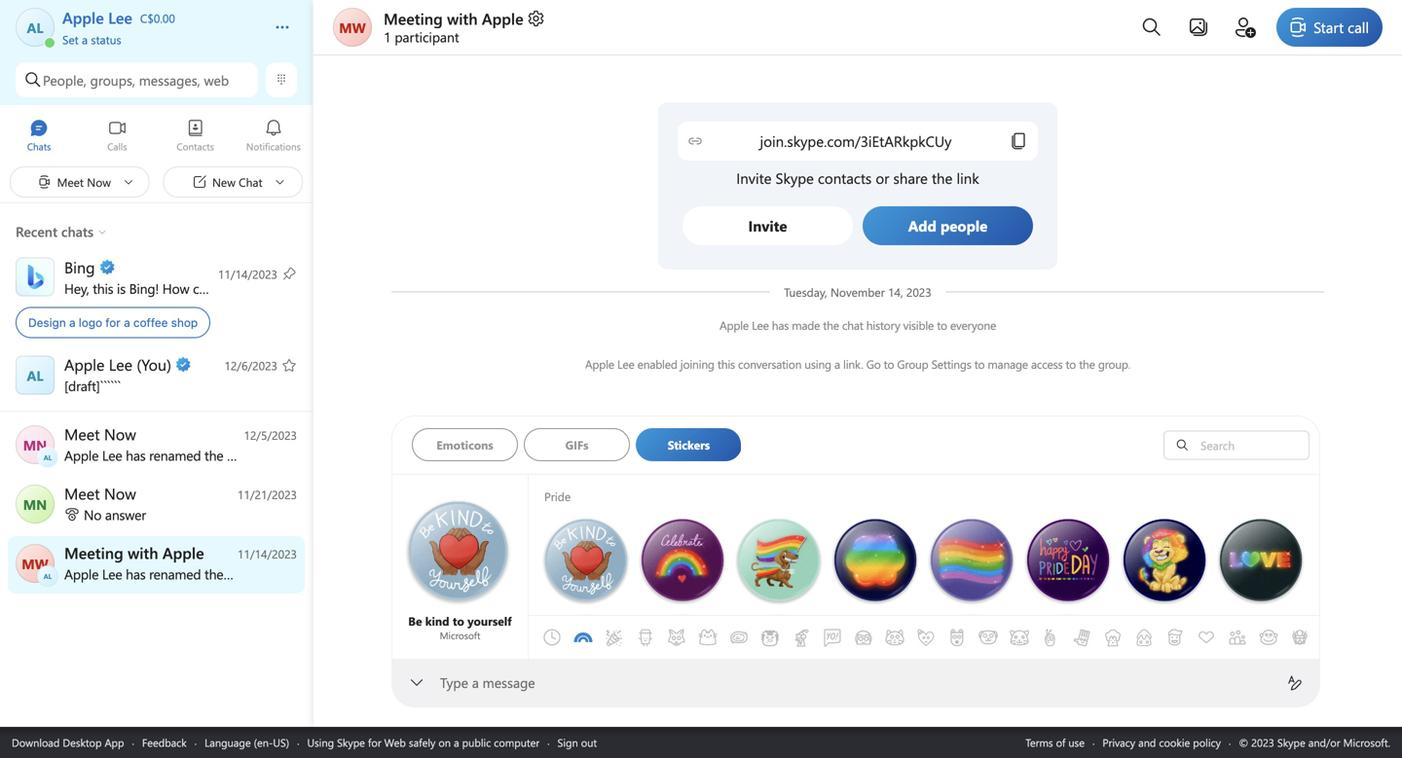 Task type: locate. For each thing, give the bounding box(es) containing it.
link.
[[843, 356, 863, 372]]

privacy and cookie policy link
[[1103, 736, 1221, 750]]

how
[[162, 279, 189, 297]]

with
[[447, 8, 478, 29]]

public
[[462, 736, 491, 750]]

lee
[[752, 317, 769, 333], [617, 356, 634, 372]]

a right set
[[82, 32, 88, 47]]

1 horizontal spatial apple
[[585, 356, 614, 372]]

cookie
[[1159, 736, 1190, 750]]

a right type
[[472, 674, 479, 692]]

0 vertical spatial lee
[[752, 317, 769, 333]]

no
[[84, 506, 102, 524]]

1 vertical spatial this
[[717, 356, 735, 372]]

this
[[93, 279, 113, 297], [717, 356, 735, 372]]

everyone
[[950, 317, 996, 333]]

coffee
[[133, 316, 168, 330]]

a
[[82, 32, 88, 47], [69, 316, 75, 330], [124, 316, 130, 330], [834, 356, 840, 372], [472, 674, 479, 692], [454, 736, 459, 750]]

the left the group.
[[1079, 356, 1095, 372]]

download desktop app
[[12, 736, 124, 750]]

policy
[[1193, 736, 1221, 750]]

conversation
[[738, 356, 802, 372]]

using
[[805, 356, 831, 372]]

apple left has
[[719, 317, 749, 333]]

0 horizontal spatial for
[[105, 316, 121, 330]]

0 horizontal spatial apple
[[482, 8, 523, 29]]

0 vertical spatial apple
[[482, 8, 523, 29]]

[draft] ``````
[[64, 377, 121, 395]]

to right settings in the right top of the page
[[974, 356, 985, 372]]

type
[[440, 674, 468, 692]]

1 vertical spatial apple
[[719, 317, 749, 333]]

using skype for web safely on a public computer link
[[307, 736, 540, 750]]

to right access
[[1066, 356, 1076, 372]]

lee for has made the chat history visible to everyone
[[752, 317, 769, 333]]

0 horizontal spatial this
[[93, 279, 113, 297]]

a inside button
[[82, 32, 88, 47]]

shop
[[171, 316, 198, 330]]

2 horizontal spatial apple
[[719, 317, 749, 333]]

1 vertical spatial lee
[[617, 356, 634, 372]]

``````
[[100, 377, 121, 395]]

a left link.
[[834, 356, 840, 372]]

out
[[581, 736, 597, 750]]

!
[[155, 279, 159, 297]]

manage
[[988, 356, 1028, 372]]

sign out link
[[557, 736, 597, 750]]

web
[[204, 71, 229, 89]]

1 horizontal spatial this
[[717, 356, 735, 372]]

lee left has
[[752, 317, 769, 333]]

type a message
[[440, 674, 535, 692]]

2 vertical spatial apple
[[585, 356, 614, 372]]

download
[[12, 736, 60, 750]]

design a logo for a coffee shop
[[28, 316, 198, 330]]

the
[[823, 317, 839, 333], [1079, 356, 1095, 372]]

0 vertical spatial this
[[93, 279, 113, 297]]

has
[[772, 317, 789, 333]]

terms of use
[[1026, 736, 1085, 750]]

0 horizontal spatial the
[[823, 317, 839, 333]]

history
[[866, 317, 900, 333]]

no answer button
[[0, 477, 313, 535]]

to right visible at the right of page
[[937, 317, 947, 333]]

Type a message text field
[[441, 674, 1272, 694]]

people, groups, messages, web
[[43, 71, 229, 89]]

1 vertical spatial tab list
[[412, 428, 1129, 467]]

for
[[105, 316, 121, 330], [368, 736, 381, 750]]

you
[[253, 279, 274, 297]]

apple left enabled
[[585, 356, 614, 372]]

to
[[937, 317, 947, 333], [884, 356, 894, 372], [974, 356, 985, 372], [1066, 356, 1076, 372]]

visible
[[903, 317, 934, 333]]

0 horizontal spatial lee
[[617, 356, 634, 372]]

0 vertical spatial tab list
[[0, 110, 313, 164]]

and
[[1138, 736, 1156, 750]]

apple
[[482, 8, 523, 29], [719, 317, 749, 333], [585, 356, 614, 372]]

logo
[[79, 316, 102, 330]]

safely
[[409, 736, 436, 750]]

this right "joining"
[[717, 356, 735, 372]]

apple lee enabled joining this conversation using a link. go to group settings to manage access to the group.
[[585, 356, 1131, 372]]

meeting
[[384, 8, 443, 29]]

computer
[[494, 736, 540, 750]]

1 vertical spatial the
[[1079, 356, 1095, 372]]

1 horizontal spatial lee
[[752, 317, 769, 333]]

[draft]
[[64, 377, 100, 395]]

people,
[[43, 71, 86, 89]]

for right logo
[[105, 316, 121, 330]]

help
[[224, 279, 249, 297]]

meeting with apple
[[384, 8, 523, 29]]

1 vertical spatial for
[[368, 736, 381, 750]]

hey,
[[64, 279, 89, 297]]

tab list
[[0, 110, 313, 164], [412, 428, 1129, 467], [536, 589, 1402, 686]]

for left web
[[368, 736, 381, 750]]

Search text field
[[1196, 437, 1304, 454]]

sign out
[[557, 736, 597, 750]]

chat
[[842, 317, 863, 333]]

set a status
[[62, 32, 121, 47]]

set a status button
[[62, 27, 255, 47]]

feedback
[[142, 736, 187, 750]]

made
[[792, 317, 820, 333]]

apple right the with
[[482, 8, 523, 29]]

this left the is
[[93, 279, 113, 297]]

lee left enabled
[[617, 356, 634, 372]]

the left chat
[[823, 317, 839, 333]]

status
[[91, 32, 121, 47]]

0 vertical spatial the
[[823, 317, 839, 333]]



Task type: describe. For each thing, give the bounding box(es) containing it.
group
[[897, 356, 928, 372]]

is
[[117, 279, 126, 297]]

access
[[1031, 356, 1063, 372]]

sign
[[557, 736, 578, 750]]

bing
[[129, 279, 155, 297]]

using
[[307, 736, 334, 750]]

design
[[28, 316, 66, 330]]

groups,
[[90, 71, 135, 89]]

1 horizontal spatial the
[[1079, 356, 1095, 372]]

us)
[[273, 736, 289, 750]]

terms of use link
[[1026, 736, 1085, 750]]

apple lee has made the chat history visible to everyone
[[719, 317, 996, 333]]

joining
[[680, 356, 714, 372]]

no answer
[[84, 506, 146, 524]]

skype
[[337, 736, 365, 750]]

to right go
[[884, 356, 894, 372]]

apple for apple lee enabled joining this conversation using a link. go to group settings to manage access to the group.
[[585, 356, 614, 372]]

app
[[105, 736, 124, 750]]

a left logo
[[69, 316, 75, 330]]

1 horizontal spatial for
[[368, 736, 381, 750]]

i
[[217, 279, 220, 297]]

a right on
[[454, 736, 459, 750]]

privacy
[[1103, 736, 1135, 750]]

on
[[439, 736, 451, 750]]

meeting with apple button
[[384, 8, 546, 29]]

language
[[205, 736, 251, 750]]

can
[[193, 279, 213, 297]]

language (en-us)
[[205, 736, 289, 750]]

privacy and cookie policy
[[1103, 736, 1221, 750]]

web
[[384, 736, 406, 750]]

(en-
[[254, 736, 273, 750]]

settings
[[931, 356, 971, 372]]

download desktop app link
[[12, 736, 124, 750]]

0 vertical spatial for
[[105, 316, 121, 330]]

of
[[1056, 736, 1065, 750]]

go
[[866, 356, 881, 372]]

use
[[1068, 736, 1085, 750]]

people, groups, messages, web button
[[16, 62, 258, 97]]

language (en-us) link
[[205, 736, 289, 750]]

message
[[483, 674, 535, 692]]

using skype for web safely on a public computer
[[307, 736, 540, 750]]

group.
[[1098, 356, 1131, 372]]

answer
[[105, 506, 146, 524]]

apple for apple lee has made the chat history visible to everyone
[[719, 317, 749, 333]]

lee for enabled joining this conversation using a link. go to group settings to manage access to the group.
[[617, 356, 634, 372]]

messages,
[[139, 71, 200, 89]]

desktop
[[63, 736, 102, 750]]

enabled
[[637, 356, 677, 372]]

a left coffee
[[124, 316, 130, 330]]

today?
[[278, 279, 316, 297]]

2 vertical spatial tab list
[[536, 589, 1402, 686]]

terms
[[1026, 736, 1053, 750]]

set
[[62, 32, 79, 47]]

hey, this is bing ! how can i help you today?
[[64, 279, 320, 297]]

feedback link
[[142, 736, 187, 750]]



Task type: vqa. For each thing, say whether or not it's contained in the screenshot.
New meeting
no



